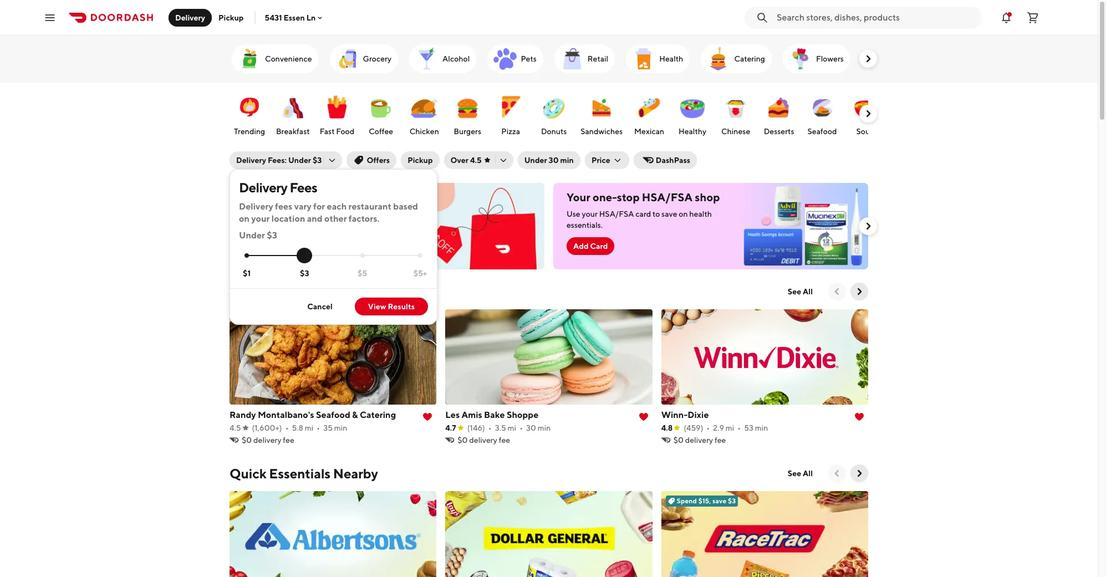 Task type: locate. For each thing, give the bounding box(es) containing it.
on left health
[[679, 210, 688, 219]]

• down shoppe
[[520, 424, 523, 433]]

1 horizontal spatial catering
[[735, 54, 765, 63]]

breakfast
[[276, 127, 310, 136]]

under 30 min button
[[518, 151, 581, 169]]

dashpass
[[656, 156, 691, 165]]

winn-dixie
[[661, 410, 709, 420]]

fee for winn-dixie
[[715, 436, 726, 445]]

under
[[288, 156, 311, 165], [524, 156, 547, 165], [239, 230, 265, 241]]

add card button
[[567, 237, 615, 255]]

learn
[[250, 244, 270, 253]]

1 vertical spatial seafood
[[316, 410, 350, 420]]

save right $15,
[[713, 497, 727, 505]]

your inside enjoy a $0 delivery fee on your first order.
[[377, 191, 401, 204]]

next button of carousel image
[[854, 286, 865, 297]]

quick essentials nearby link
[[230, 465, 378, 483]]

0 horizontal spatial your
[[251, 214, 270, 224]]

$​0 for winn-
[[674, 436, 684, 445]]

min right 35
[[334, 424, 347, 433]]

2 previous button of carousel image from the top
[[832, 468, 843, 479]]

trending link
[[231, 88, 268, 139]]

$​0 delivery fee down (1,600+)
[[242, 436, 294, 445]]

1 vertical spatial see
[[788, 469, 802, 478]]

your up under $3 at the top left
[[251, 214, 270, 224]]

delivery button
[[169, 9, 212, 26]]

0 vertical spatial $5
[[243, 223, 252, 232]]

cancel button
[[294, 298, 346, 316]]

(1,600+)
[[252, 424, 282, 433]]

1 $​0 delivery fee from the left
[[242, 436, 294, 445]]

1 vertical spatial spend
[[677, 497, 697, 505]]

location
[[272, 214, 305, 224]]

2 horizontal spatial mi
[[726, 424, 735, 433]]

$​0 down winn- at bottom right
[[674, 436, 684, 445]]

1 vertical spatial see all
[[788, 469, 813, 478]]

0 vertical spatial see all link
[[781, 283, 820, 301]]

1 see all link from the top
[[781, 283, 820, 301]]

quick essentials nearby
[[230, 466, 378, 481]]

subtotal
[[254, 223, 283, 232]]

save
[[662, 210, 677, 219], [282, 315, 296, 323], [713, 497, 727, 505]]

2 see from the top
[[788, 469, 802, 478]]

sandwiches
[[581, 127, 623, 136]]

catering right &
[[360, 410, 396, 420]]

a
[[275, 191, 280, 204]]

seafood
[[808, 127, 837, 136], [316, 410, 350, 420]]

2 vertical spatial save
[[713, 497, 727, 505]]

0 horizontal spatial under
[[239, 230, 265, 241]]

0 vertical spatial previous button of carousel image
[[832, 286, 843, 297]]

$​0 delivery fee down (146)
[[458, 436, 510, 445]]

2 horizontal spatial $​0 delivery fee
[[674, 436, 726, 445]]

0 horizontal spatial pickup button
[[212, 9, 250, 26]]

• left 35
[[317, 424, 320, 433]]

1 mi from the left
[[305, 424, 314, 433]]

53
[[744, 424, 754, 433]]

retail link
[[555, 44, 615, 73]]

1 vertical spatial 4.5
[[230, 424, 241, 433]]

on up under $3 at the top left
[[239, 214, 250, 224]]

1 vertical spatial catering
[[360, 410, 396, 420]]

saved
[[230, 284, 267, 300]]

delivery for les
[[469, 436, 497, 445]]

all
[[803, 287, 813, 296], [803, 469, 813, 478]]

30 down donuts
[[549, 156, 559, 165]]

montalbano's
[[258, 410, 314, 420]]

$​0 delivery fee for montalbano's
[[242, 436, 294, 445]]

1 vertical spatial all
[[803, 469, 813, 478]]

delivery inside delivery fees vary for each restaurant based on your location and other factors.
[[239, 201, 273, 212]]

see all link for quick essentials nearby
[[781, 465, 820, 483]]

stop
[[617, 191, 640, 204]]

under down donuts
[[524, 156, 547, 165]]

min right '53'
[[755, 424, 768, 433]]

your inside delivery fees vary for each restaurant based on your location and other factors.
[[251, 214, 270, 224]]

6 • from the left
[[738, 424, 741, 433]]

5431
[[265, 13, 282, 22]]

2 horizontal spatial on
[[679, 210, 688, 219]]

30 down shoppe
[[526, 424, 536, 433]]

convenience image
[[236, 45, 263, 72]]

delivery inside 'button'
[[175, 13, 205, 22]]

1 horizontal spatial save
[[662, 210, 677, 219]]

•
[[285, 424, 289, 433], [317, 424, 320, 433], [489, 424, 492, 433], [520, 424, 523, 433], [707, 424, 710, 433], [738, 424, 741, 433]]

2 vertical spatial $5
[[297, 315, 306, 323]]

$​0 delivery fee for amis
[[458, 436, 510, 445]]

next button of carousel image
[[863, 53, 874, 64], [863, 108, 874, 119], [863, 221, 874, 232], [854, 468, 865, 479]]

see
[[788, 287, 802, 296], [788, 469, 802, 478]]

see all for saved stores
[[788, 287, 813, 296]]

other
[[324, 214, 347, 224]]

over
[[451, 156, 469, 165]]

$5 down the $5 stars and over icon
[[358, 269, 367, 278]]

see all for quick essentials nearby
[[788, 469, 813, 478]]

• 2.9 mi • 53 min
[[707, 424, 768, 433]]

$3 right $15,
[[728, 497, 736, 505]]

delivery for randy
[[253, 436, 282, 445]]

delivery for delivery fees vary for each restaurant based on your location and other factors.
[[239, 201, 273, 212]]

0 horizontal spatial mi
[[305, 424, 314, 433]]

2 horizontal spatial your
[[582, 210, 598, 219]]

pickup down chicken
[[408, 156, 433, 165]]

2 $​0 delivery fee from the left
[[458, 436, 510, 445]]

3 $​0 delivery fee from the left
[[674, 436, 726, 445]]

$​0 delivery fee
[[242, 436, 294, 445], [458, 436, 510, 445], [674, 436, 726, 445]]

$5+ stars and over image
[[418, 254, 423, 258]]

0 vertical spatial 4.5
[[470, 156, 482, 165]]

30
[[549, 156, 559, 165], [526, 424, 536, 433]]

• left 2.9
[[707, 424, 710, 433]]

1 all from the top
[[803, 287, 813, 296]]

hsa/fsa up to
[[642, 191, 693, 204]]

alcohol
[[443, 54, 470, 63]]

pickup button down chicken
[[401, 151, 440, 169]]

1 see from the top
[[788, 287, 802, 296]]

retail
[[588, 54, 609, 63]]

over 4.5
[[451, 156, 482, 165]]

5 • from the left
[[707, 424, 710, 433]]

0 vertical spatial 30
[[549, 156, 559, 165]]

2 • from the left
[[317, 424, 320, 433]]

$​0 for randy
[[242, 436, 252, 445]]

min down shoppe
[[538, 424, 551, 433]]

1 horizontal spatial seafood
[[808, 127, 837, 136]]

randy montalbano's seafood & catering
[[230, 410, 396, 420]]

previous button of carousel image
[[832, 286, 843, 297], [832, 468, 843, 479]]

1 horizontal spatial $​0
[[458, 436, 468, 445]]

0 horizontal spatial $​0
[[242, 436, 252, 445]]

delivery
[[175, 13, 205, 22], [236, 156, 266, 165], [239, 180, 287, 195], [239, 201, 273, 212]]

1 horizontal spatial on
[[362, 191, 375, 204]]

4.5 down randy
[[230, 424, 241, 433]]

your up essentials. at the top
[[582, 210, 598, 219]]

1 horizontal spatial spend
[[677, 497, 697, 505]]

• left '53'
[[738, 424, 741, 433]]

$​0 delivery fee down (459)
[[674, 436, 726, 445]]

fee up factors.
[[343, 191, 360, 204]]

pickup
[[219, 13, 244, 22], [408, 156, 433, 165]]

1 vertical spatial 30
[[526, 424, 536, 433]]

0 horizontal spatial hsa/fsa
[[599, 210, 634, 219]]

0 vertical spatial see
[[788, 287, 802, 296]]

1 previous button of carousel image from the top
[[832, 286, 843, 297]]

2 horizontal spatial under
[[524, 156, 547, 165]]

burgers
[[454, 127, 481, 136]]

order.
[[266, 204, 296, 217]]

mi right 2.9
[[726, 424, 735, 433]]

chinese
[[722, 127, 751, 136]]

• left 3.5
[[489, 424, 492, 433]]

save right "$35,"
[[282, 315, 296, 323]]

4 • from the left
[[520, 424, 523, 433]]

0 vertical spatial all
[[803, 287, 813, 296]]

catering right catering 'image'
[[735, 54, 765, 63]]

• 5.8 mi • 35 min
[[285, 424, 347, 433]]

1 vertical spatial pickup
[[408, 156, 433, 165]]

pickup right delivery 'button'
[[219, 13, 244, 22]]

1 vertical spatial save
[[282, 315, 296, 323]]

1 vertical spatial $5
[[358, 269, 367, 278]]

$5
[[243, 223, 252, 232], [358, 269, 367, 278], [297, 315, 306, 323]]

fees:
[[268, 156, 287, 165]]

under right fees:
[[288, 156, 311, 165]]

see for saved stores
[[788, 287, 802, 296]]

results
[[388, 302, 415, 311]]

mi
[[305, 424, 314, 433], [508, 424, 516, 433], [726, 424, 735, 433]]

$5 for $5
[[358, 269, 367, 278]]

1 see all from the top
[[788, 287, 813, 296]]

amis
[[462, 410, 482, 420]]

$5 right "$35,"
[[297, 315, 306, 323]]

min
[[560, 156, 574, 165], [334, 424, 347, 433], [538, 424, 551, 433], [755, 424, 768, 433]]

3 $​0 from the left
[[674, 436, 684, 445]]

35
[[323, 424, 333, 433]]

1 vertical spatial hsa/fsa
[[599, 210, 634, 219]]

on inside use your hsa/fsa card to save on health essentials.
[[679, 210, 688, 219]]

fee down 5.8 on the bottom left of the page
[[283, 436, 294, 445]]

$​0 down (146)
[[458, 436, 468, 445]]

1 $​0 from the left
[[242, 436, 252, 445]]

card
[[590, 242, 608, 251]]

essen
[[284, 13, 305, 22]]

spend $15, save $3
[[677, 497, 736, 505]]

fee down 2.9
[[715, 436, 726, 445]]

catering link
[[701, 44, 772, 73]]

$​0 down randy
[[242, 436, 252, 445]]

2 mi from the left
[[508, 424, 516, 433]]

seafood left soup
[[808, 127, 837, 136]]

mi right 5.8 on the bottom left of the page
[[305, 424, 314, 433]]

0 vertical spatial save
[[662, 210, 677, 219]]

0 horizontal spatial $​0 delivery fee
[[242, 436, 294, 445]]

$5 down first
[[243, 223, 252, 232]]

$5 stars and over image
[[360, 254, 365, 258]]

• left 5.8 on the bottom left of the page
[[285, 424, 289, 433]]

catering image
[[706, 45, 732, 72]]

convenience
[[265, 54, 312, 63]]

2 horizontal spatial $5
[[358, 269, 367, 278]]

fee down 3.5
[[499, 436, 510, 445]]

mi right 3.5
[[508, 424, 516, 433]]

1 horizontal spatial $​0 delivery fee
[[458, 436, 510, 445]]

pets link
[[488, 44, 543, 73]]

5.8
[[292, 424, 303, 433]]

under inside button
[[524, 156, 547, 165]]

minimum
[[285, 223, 317, 232]]

2 all from the top
[[803, 469, 813, 478]]

on
[[362, 191, 375, 204], [679, 210, 688, 219], [239, 214, 250, 224]]

delivery fees: under $3
[[236, 156, 322, 165]]

min down donuts
[[560, 156, 574, 165]]

1 horizontal spatial mi
[[508, 424, 516, 433]]

2 see all link from the top
[[781, 465, 820, 483]]

1 vertical spatial pickup button
[[401, 151, 440, 169]]

1 horizontal spatial your
[[377, 191, 401, 204]]

1 horizontal spatial pickup
[[408, 156, 433, 165]]

1 vertical spatial previous button of carousel image
[[832, 468, 843, 479]]

to
[[653, 210, 660, 219]]

required.
[[319, 223, 351, 232]]

0 vertical spatial see all
[[788, 287, 813, 296]]

2 horizontal spatial $​0
[[674, 436, 684, 445]]

les amis bake shoppe
[[446, 410, 539, 420]]

under 30 min
[[524, 156, 574, 165]]

2 horizontal spatial save
[[713, 497, 727, 505]]

1 horizontal spatial hsa/fsa
[[642, 191, 693, 204]]

Store search: begin typing to search for stores available on DoorDash text field
[[777, 11, 976, 24]]

pickup button left 5431
[[212, 9, 250, 26]]

0 horizontal spatial on
[[239, 214, 250, 224]]

hsa/fsa
[[642, 191, 693, 204], [599, 210, 634, 219]]

restaurant
[[349, 201, 392, 212]]

see for quick essentials nearby
[[788, 469, 802, 478]]

see all
[[788, 287, 813, 296], [788, 469, 813, 478]]

seafood up 35
[[316, 410, 350, 420]]

1 horizontal spatial under
[[288, 156, 311, 165]]

$3 up fees
[[313, 156, 322, 165]]

first
[[243, 204, 264, 217]]

0 vertical spatial pickup
[[219, 13, 244, 22]]

your up factors.
[[377, 191, 401, 204]]

0 horizontal spatial $5
[[243, 223, 252, 232]]

1 horizontal spatial 4.5
[[470, 156, 482, 165]]

save right to
[[662, 210, 677, 219]]

1 horizontal spatial $5
[[297, 315, 306, 323]]

0 horizontal spatial spend
[[245, 315, 265, 323]]

offers
[[367, 156, 390, 165]]

essentials
[[269, 466, 331, 481]]

1 horizontal spatial 30
[[549, 156, 559, 165]]

0 horizontal spatial catering
[[360, 410, 396, 420]]

fast
[[320, 127, 335, 136]]

0 horizontal spatial pickup
[[219, 13, 244, 22]]

spend left $15,
[[677, 497, 697, 505]]

0 vertical spatial spend
[[245, 315, 265, 323]]

0 horizontal spatial save
[[282, 315, 296, 323]]

under for under 30 min
[[524, 156, 547, 165]]

4.5 right over
[[470, 156, 482, 165]]

hsa/fsa down one-
[[599, 210, 634, 219]]

cancel
[[307, 302, 333, 311]]

1 vertical spatial see all link
[[781, 465, 820, 483]]

delivery for winn-
[[685, 436, 713, 445]]

pets
[[521, 54, 537, 63]]

2 see all from the top
[[788, 469, 813, 478]]

on up factors.
[[362, 191, 375, 204]]

4.7
[[446, 424, 456, 433]]

$3 down $3 stars and over icon
[[300, 269, 309, 278]]

spend left "$35,"
[[245, 315, 265, 323]]

2 $​0 from the left
[[458, 436, 468, 445]]

flowers
[[816, 54, 844, 63]]

over 4.5 button
[[444, 151, 513, 169]]

under up learn
[[239, 230, 265, 241]]



Task type: vqa. For each thing, say whether or not it's contained in the screenshot.
Monte at right
no



Task type: describe. For each thing, give the bounding box(es) containing it.
your inside use your hsa/fsa card to save on health essentials.
[[582, 210, 598, 219]]

price
[[592, 156, 611, 165]]

3 • from the left
[[489, 424, 492, 433]]

$5 subtotal minimum required.
[[243, 223, 351, 232]]

more
[[272, 244, 291, 253]]

health
[[690, 210, 712, 219]]

under for under $3
[[239, 230, 265, 241]]

• 3.5 mi • 30 min
[[489, 424, 551, 433]]

factors.
[[349, 214, 380, 224]]

flowers link
[[783, 44, 851, 73]]

4.5 inside button
[[470, 156, 482, 165]]

quick
[[230, 466, 267, 481]]

nearby
[[333, 466, 378, 481]]

$​0 for les
[[458, 436, 468, 445]]

&
[[352, 410, 358, 420]]

offers button
[[347, 151, 397, 169]]

min for randy montalbano's seafood & catering
[[334, 424, 347, 433]]

mi for seafood
[[305, 424, 314, 433]]

0 horizontal spatial 30
[[526, 424, 536, 433]]

stores
[[270, 284, 309, 300]]

fees
[[275, 201, 293, 212]]

$​0 delivery fee for dixie
[[674, 436, 726, 445]]

grocery image
[[334, 45, 361, 72]]

0 vertical spatial catering
[[735, 54, 765, 63]]

use
[[567, 210, 581, 219]]

enjoy a $0 delivery fee on your first order.
[[243, 191, 401, 217]]

0 vertical spatial seafood
[[808, 127, 837, 136]]

min for winn-dixie
[[755, 424, 768, 433]]

3 mi from the left
[[726, 424, 735, 433]]

delivery fees
[[239, 180, 317, 195]]

1 • from the left
[[285, 424, 289, 433]]

3.5
[[495, 424, 506, 433]]

save for spend $15, save $3
[[713, 497, 727, 505]]

grocery link
[[330, 44, 398, 73]]

30 inside button
[[549, 156, 559, 165]]

shop
[[695, 191, 720, 204]]

on inside delivery fees vary for each restaurant based on your location and other factors.
[[239, 214, 250, 224]]

mi for bake
[[508, 424, 516, 433]]

delivery for delivery fees
[[239, 180, 287, 195]]

mexican
[[635, 127, 665, 136]]

fee for randy montalbano's seafood & catering
[[283, 436, 294, 445]]

pets image
[[492, 45, 519, 72]]

learn more button
[[243, 240, 298, 257]]

open menu image
[[43, 11, 57, 24]]

winn-
[[661, 410, 688, 420]]

based
[[393, 201, 418, 212]]

dixie
[[688, 410, 709, 420]]

previous button of carousel image for quick essentials nearby
[[832, 468, 843, 479]]

(459)
[[684, 424, 704, 433]]

delivery for delivery fees: under $3
[[236, 156, 266, 165]]

les
[[446, 410, 460, 420]]

notification bell image
[[1000, 11, 1013, 24]]

alcohol link
[[409, 44, 477, 73]]

price button
[[585, 151, 629, 169]]

min for les amis bake shoppe
[[538, 424, 551, 433]]

fee for les amis bake shoppe
[[499, 436, 510, 445]]

bake
[[484, 410, 505, 420]]

$0
[[283, 191, 297, 204]]

save inside use your hsa/fsa card to save on health essentials.
[[662, 210, 677, 219]]

health image
[[631, 45, 657, 72]]

previous button of carousel image for saved stores
[[832, 286, 843, 297]]

view results button
[[355, 298, 428, 316]]

all for quick essentials nearby
[[803, 469, 813, 478]]

pizza
[[502, 127, 520, 136]]

vary
[[294, 201, 312, 212]]

1 horizontal spatial pickup button
[[401, 151, 440, 169]]

use your hsa/fsa card to save on health essentials.
[[567, 210, 712, 230]]

spend for spend $15, save $3
[[677, 497, 697, 505]]

0 vertical spatial hsa/fsa
[[642, 191, 693, 204]]

desserts
[[764, 127, 795, 136]]

5431 essen ln button
[[265, 13, 325, 22]]

your one-stop hsa/fsa shop
[[567, 191, 720, 204]]

fee inside enjoy a $0 delivery fee on your first order.
[[343, 191, 360, 204]]

see all link for saved stores
[[781, 283, 820, 301]]

under $3
[[239, 230, 277, 241]]

$5+
[[414, 269, 427, 278]]

chicken
[[410, 127, 439, 136]]

health link
[[626, 44, 690, 73]]

$1
[[243, 269, 251, 278]]

alcohol image
[[414, 45, 440, 72]]

0 horizontal spatial 4.5
[[230, 424, 241, 433]]

essentials.
[[567, 221, 603, 230]]

and
[[307, 214, 323, 224]]

health
[[660, 54, 684, 63]]

0 vertical spatial pickup button
[[212, 9, 250, 26]]

pickup for pickup button to the right
[[408, 156, 433, 165]]

save for spend $35, save $5
[[282, 315, 296, 323]]

on inside enjoy a $0 delivery fee on your first order.
[[362, 191, 375, 204]]

$35,
[[267, 315, 281, 323]]

card
[[636, 210, 651, 219]]

retail image
[[559, 45, 586, 72]]

your
[[567, 191, 591, 204]]

$15,
[[699, 497, 711, 505]]

0 items, open order cart image
[[1027, 11, 1040, 24]]

fees
[[290, 180, 317, 195]]

spend $35, save $5
[[245, 315, 306, 323]]

$5 for $5 subtotal minimum required.
[[243, 223, 252, 232]]

coffee
[[369, 127, 393, 136]]

beauty image
[[866, 45, 893, 72]]

min inside button
[[560, 156, 574, 165]]

enjoy
[[243, 191, 272, 204]]

delivery inside enjoy a $0 delivery fee on your first order.
[[300, 191, 341, 204]]

flowers image
[[788, 45, 814, 72]]

one-
[[593, 191, 617, 204]]

soup
[[857, 127, 875, 136]]

for
[[313, 201, 325, 212]]

view results
[[368, 302, 415, 311]]

(146)
[[467, 424, 485, 433]]

add card
[[573, 242, 608, 251]]

view
[[368, 302, 386, 311]]

$3 up learn more
[[267, 230, 277, 241]]

convenience link
[[232, 44, 319, 73]]

donuts
[[541, 127, 567, 136]]

$1 stars and over image
[[245, 254, 249, 258]]

delivery for delivery
[[175, 13, 205, 22]]

0 horizontal spatial seafood
[[316, 410, 350, 420]]

hsa/fsa inside use your hsa/fsa card to save on health essentials.
[[599, 210, 634, 219]]

$3 stars and over image
[[302, 254, 307, 258]]

2.9
[[713, 424, 724, 433]]

all for saved stores
[[803, 287, 813, 296]]

fast food
[[320, 127, 355, 136]]

delivery fees vary for each restaurant based on your location and other factors.
[[239, 201, 418, 224]]

each
[[327, 201, 347, 212]]

food
[[336, 127, 355, 136]]

pickup for the topmost pickup button
[[219, 13, 244, 22]]

add
[[573, 242, 589, 251]]

spend for spend $35, save $5
[[245, 315, 265, 323]]



